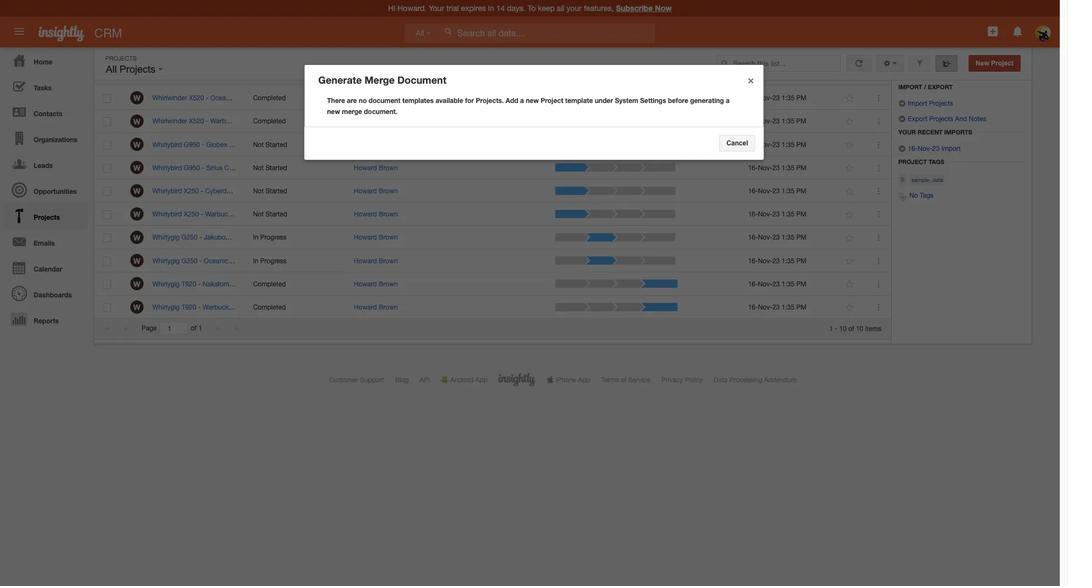 Task type: describe. For each thing, give the bounding box(es) containing it.
whirlygig t920 - warbucks industries - wayne miyazaki
[[152, 303, 317, 311]]

document.
[[364, 107, 398, 115]]

tina
[[247, 164, 260, 171]]

howard brown link for whirlygig g250 - oceanic airlines - mark sakda
[[354, 257, 398, 264]]

corp. for systems
[[266, 187, 283, 195]]

contacts
[[34, 110, 62, 117]]

crm
[[94, 26, 122, 40]]

howard brown for whirlwinder x520 - oceanic airlines - cynthia allen
[[354, 94, 398, 102]]

cancel button
[[719, 135, 755, 152]]

- left globex
[[202, 140, 204, 148]]

1:35 for nicole
[[782, 187, 795, 195]]

16-nov-23 1:35 pm cell for sakda
[[740, 249, 836, 273]]

your recent imports
[[898, 128, 972, 136]]

2 10 from the left
[[856, 325, 863, 332]]

w for whirlybird g950 - globex - albert lee
[[133, 140, 141, 149]]

howard brown for whirlygig g250 - oceanic airlines - mark sakda
[[354, 257, 398, 264]]

import / export
[[898, 83, 953, 90]]

warbucks for x250
[[205, 210, 235, 218]]

- left albert
[[229, 140, 232, 148]]

x520 for warbucks
[[189, 117, 204, 125]]

whirlwinder for whirlwinder x520 - warbucks industries - roger mills
[[152, 117, 187, 125]]

export projects and notes
[[906, 115, 986, 122]]

organizations link
[[3, 125, 88, 151]]

- up of 1 in the left of the page
[[198, 303, 201, 311]]

started for lee
[[266, 140, 287, 148]]

are
[[347, 96, 357, 104]]

16- for martin
[[748, 164, 758, 171]]

16- for nicole
[[748, 187, 758, 195]]

calendar link
[[3, 255, 88, 281]]

- left mark at the left of the page
[[253, 257, 256, 264]]

in for mark
[[253, 257, 258, 264]]

howard for whirlygig t920 - warbucks industries - wayne miyazaki
[[354, 303, 377, 311]]

nov- for martin
[[758, 164, 773, 171]]

privacy
[[661, 376, 683, 384]]

16-nov-23 1:35 pm cell for lane
[[740, 226, 836, 249]]

howard brown cell
[[345, 110, 446, 133]]

1:35 for allen
[[782, 94, 795, 102]]

10 w row from the top
[[94, 296, 891, 319]]

albert
[[234, 140, 251, 148]]

16-nov-23 1:35 pm cell for smith
[[740, 203, 836, 226]]

9 w row from the top
[[94, 273, 891, 296]]

for
[[465, 96, 474, 104]]

whirlygig t920 - warbucks industries - wayne miyazaki link
[[152, 303, 322, 311]]

1 not started cell from the top
[[245, 133, 345, 156]]

smith
[[293, 210, 310, 218]]

16-nov-23 1:35 pm for nicole
[[748, 187, 807, 195]]

howard brown for whirlygig g250 - jakubowski llc - barbara lane
[[354, 234, 398, 241]]

x250 for cyberdyne
[[184, 187, 199, 195]]

project name
[[152, 71, 195, 79]]

whirlwinder x520 - oceanic airlines - cynthia allen
[[152, 94, 303, 102]]

1 horizontal spatial of
[[621, 376, 627, 384]]

16- for samantha
[[748, 280, 758, 288]]

no tags
[[909, 192, 934, 199]]

templates
[[402, 96, 434, 104]]

privacy policy
[[661, 376, 703, 384]]

s
[[901, 176, 905, 183]]

howard brown link for whirlygig g250 - jakubowski llc - barbara lane
[[354, 234, 398, 241]]

pm for smith
[[796, 210, 807, 218]]

dashboards link
[[3, 281, 88, 306]]

terms
[[601, 376, 619, 384]]

- left the roger
[[272, 117, 275, 125]]

nov- for sakda
[[758, 257, 773, 264]]

in progress for mark
[[253, 257, 287, 264]]

app for iphone app
[[578, 376, 590, 384]]

organizations
[[34, 136, 77, 143]]

started for -
[[266, 187, 287, 195]]

oceanic for x520
[[210, 94, 235, 102]]

allen
[[289, 94, 303, 102]]

1 vertical spatial export
[[908, 115, 927, 122]]

3 16-nov-23 1:35 pm cell from the top
[[740, 133, 836, 156]]

- left tina
[[243, 164, 245, 171]]

1 10 from the left
[[839, 325, 847, 332]]

x250 for warbucks
[[184, 210, 199, 218]]

whirlygig g250 - jakubowski llc - barbara lane link
[[152, 234, 304, 241]]

show sidebar image
[[943, 60, 950, 67]]

created
[[772, 71, 797, 79]]

brown for whirlygig g250 - oceanic airlines - mark sakda
[[379, 257, 398, 264]]

whirlybird x250 - cyberdyne systems corp. - nicole gomez link
[[152, 187, 336, 195]]

airlines for completed
[[237, 94, 258, 102]]

completed for cynthia
[[253, 94, 286, 102]]

user
[[353, 71, 368, 79]]

w link for whirlybird x250 - warbucks industries - carlos smith
[[130, 208, 144, 221]]

customer support
[[329, 376, 384, 384]]

3 1:35 from the top
[[782, 140, 795, 148]]

whirlybird x250 - cyberdyne systems corp. - nicole gomez
[[152, 187, 331, 195]]

16- for smith
[[748, 210, 758, 218]]

merge
[[342, 107, 362, 115]]

5 w row from the top
[[94, 180, 891, 203]]

whirlwinder x520 - warbucks industries - roger mills link
[[152, 117, 316, 125]]

whirlybird for whirlybird g950 - sirius corp. - tina martin
[[152, 164, 182, 171]]

there are no document templates available for projects. add a new project template under system settings before generating a new merge document. cancel
[[327, 96, 748, 147]]

cell for mills
[[446, 110, 547, 133]]

subscribe
[[616, 4, 653, 13]]

1 horizontal spatial export
[[928, 83, 953, 90]]

w for whirlygig g250 - jakubowski llc - barbara lane
[[133, 233, 141, 242]]

nakatomi
[[203, 280, 231, 288]]

16- for sakda
[[748, 257, 758, 264]]

row group containing w
[[94, 87, 891, 319]]

6 w row from the top
[[94, 203, 891, 226]]

mills
[[297, 117, 310, 125]]

jakubowski
[[204, 234, 239, 241]]

2 1 from the left
[[829, 325, 833, 332]]

template
[[565, 96, 593, 104]]

- up whirlygig g250 - jakubowski llc - barbara lane
[[201, 210, 203, 218]]

responsible
[[370, 71, 409, 79]]

×
[[748, 73, 754, 86]]

16-nov-23 1:35 pm for lane
[[748, 234, 807, 241]]

1:35 for lane
[[782, 234, 795, 241]]

opportunities
[[34, 187, 77, 195]]

row containing project name
[[94, 64, 891, 85]]

g950 for globex
[[184, 140, 200, 148]]

t920 for nakatomi
[[182, 280, 196, 288]]

2 w row from the top
[[94, 110, 891, 133]]

projects all projects
[[105, 55, 158, 75]]

generate merge document
[[318, 74, 446, 86]]

2 horizontal spatial of
[[848, 325, 854, 332]]

whirlwinder x520 - oceanic airlines - cynthia allen link
[[152, 94, 309, 102]]

no
[[909, 192, 918, 199]]

completed cell for samantha
[[245, 273, 345, 296]]

pm for lane
[[796, 234, 807, 241]]

whirlygig g250 - oceanic airlines - mark sakda
[[152, 257, 293, 264]]

home link
[[3, 47, 88, 73]]

howard for whirlygig t920 - nakatomi trading corp. - samantha wright
[[354, 280, 377, 288]]

- left cyberdyne
[[201, 187, 203, 195]]

systems
[[239, 187, 265, 195]]

1 1 from the left
[[198, 324, 202, 332]]

w link for whirlygig g250 - oceanic airlines - mark sakda
[[130, 254, 144, 267]]

follow image for allen
[[845, 93, 855, 104]]

- right llc
[[255, 234, 257, 241]]

brown for whirlygig t920 - warbucks industries - wayne miyazaki
[[379, 303, 398, 311]]

cell for samantha
[[446, 273, 547, 296]]

data processing addendum
[[714, 376, 797, 384]]

lee
[[253, 140, 264, 148]]

cynthia
[[264, 94, 287, 102]]

23 for allen
[[773, 94, 780, 102]]

policy
[[685, 376, 703, 384]]

w for whirlybird g950 - sirius corp. - tina martin
[[133, 163, 141, 172]]

0 horizontal spatial of
[[191, 324, 197, 332]]

leads link
[[3, 151, 88, 177]]

generate
[[318, 74, 362, 86]]

opportunities link
[[3, 177, 88, 203]]

nov- for mills
[[758, 117, 773, 125]]

whirlybird g950 - globex - albert lee link
[[152, 140, 269, 148]]

- left carlos
[[267, 210, 270, 218]]

not for lee
[[253, 140, 264, 148]]

app for android app
[[475, 376, 487, 384]]

w for whirlygig g250 - oceanic airlines - mark sakda
[[133, 256, 141, 265]]

16-nov-23 1:35 pm cell for allen
[[740, 87, 836, 110]]

import for import projects
[[908, 99, 927, 107]]

howard brown for whirlygig t920 - nakatomi trading corp. - samantha wright
[[354, 280, 398, 288]]

w for whirlygig t920 - nakatomi trading corp. - samantha wright
[[133, 280, 141, 289]]

4 w row from the top
[[94, 156, 891, 180]]

16-nov-23 1:35 pm for smith
[[748, 210, 807, 218]]

whirlygig t920 - nakatomi trading corp. - samantha wright
[[152, 280, 330, 288]]

navigation containing home
[[0, 47, 88, 332]]

not for tina
[[253, 164, 264, 171]]

industries for wayne
[[234, 303, 263, 311]]

1 vertical spatial new
[[327, 107, 340, 115]]

16- for lane
[[748, 234, 758, 241]]

now
[[655, 4, 672, 13]]

brown for whirlybird x250 - cyberdyne systems corp. - nicole gomez
[[379, 187, 398, 195]]

iphone app link
[[546, 376, 590, 384]]

16-nov-23 import link
[[898, 144, 961, 152]]

w link for whirlybird x250 - cyberdyne systems corp. - nicole gomez
[[130, 184, 144, 198]]

not started cell for martin
[[245, 156, 345, 180]]

before
[[668, 96, 688, 104]]

and
[[955, 115, 967, 122]]

w link for whirlybird g950 - sirius corp. - tina martin
[[130, 161, 144, 174]]

carlos
[[272, 210, 291, 218]]

16-nov-23 1:35 pm for miyazaki
[[748, 303, 807, 311]]

- down whirlygig g250 - jakubowski llc - barbara lane
[[199, 257, 202, 264]]

16-nov-23 import
[[906, 144, 961, 152]]

howard brown link for whirlybird x250 - warbucks industries - carlos smith
[[354, 210, 398, 218]]

whirlybird g950 - globex - albert lee
[[152, 140, 264, 148]]

23 for samantha
[[773, 280, 780, 288]]

howard for whirlybird x250 - warbucks industries - carlos smith
[[354, 210, 377, 218]]

page
[[142, 324, 157, 332]]

w for whirlwinder x520 - oceanic airlines - cynthia allen
[[133, 93, 141, 103]]

tags
[[929, 158, 945, 165]]

2 vertical spatial import
[[942, 144, 961, 152]]

available
[[436, 96, 463, 104]]

16-nov-23 1:35 pm for martin
[[748, 164, 807, 171]]

- left "nakatomi"
[[198, 280, 201, 288]]

7 w row from the top
[[94, 226, 891, 249]]

settings
[[640, 96, 666, 104]]

api link
[[420, 376, 430, 384]]

wayne
[[269, 303, 289, 311]]

items
[[865, 325, 881, 332]]



Task type: locate. For each thing, give the bounding box(es) containing it.
None checkbox
[[103, 210, 111, 219], [103, 257, 111, 266], [103, 210, 111, 219], [103, 257, 111, 266]]

pm for allen
[[796, 94, 807, 102]]

corp. right the systems
[[266, 187, 283, 195]]

follow image for whirlwinder x520 - warbucks industries - roger mills
[[845, 116, 855, 127]]

oceanic for g250
[[204, 257, 228, 264]]

0 vertical spatial whirlwinder
[[152, 94, 187, 102]]

w link for whirlygig t920 - warbucks industries - wayne miyazaki
[[130, 301, 144, 314]]

0 vertical spatial new
[[526, 96, 539, 104]]

all inside the projects all projects
[[106, 64, 117, 75]]

2 t920 from the top
[[182, 303, 196, 311]]

1 left "items"
[[829, 325, 833, 332]]

airlines up whirlwinder x520 - warbucks industries - roger mills link
[[237, 94, 258, 102]]

1 progress from the top
[[260, 234, 287, 241]]

w for whirlybird x250 - warbucks industries - carlos smith
[[133, 210, 141, 219]]

2 started from the top
[[266, 164, 287, 171]]

1 vertical spatial progress
[[260, 257, 287, 264]]

tasks link
[[3, 73, 88, 99]]

progress for mark
[[260, 257, 287, 264]]

2 follow image from the top
[[845, 186, 855, 197]]

7 16-nov-23 1:35 pm cell from the top
[[740, 226, 836, 249]]

terms of service
[[601, 376, 650, 384]]

4 completed cell from the top
[[245, 296, 345, 319]]

g950 left sirius
[[184, 164, 200, 171]]

1 completed from the top
[[253, 94, 286, 102]]

import left /
[[898, 83, 922, 90]]

of left "items"
[[848, 325, 854, 332]]

1 vertical spatial warbucks
[[205, 210, 235, 218]]

4 not started from the top
[[253, 210, 287, 218]]

1 vertical spatial industries
[[237, 210, 265, 218]]

2 in from the top
[[253, 257, 258, 264]]

whirlybird
[[152, 140, 182, 148], [152, 164, 182, 171], [152, 187, 182, 195], [152, 210, 182, 218]]

1:35 for samantha
[[782, 280, 795, 288]]

2 w from the top
[[133, 117, 141, 126]]

2 completed from the top
[[253, 117, 286, 125]]

2 whirlwinder from the top
[[152, 117, 187, 125]]

app right 'android' at the bottom left
[[475, 376, 487, 384]]

7 1:35 from the top
[[782, 234, 795, 241]]

android
[[450, 376, 474, 384]]

5 16-nov-23 1:35 pm from the top
[[748, 187, 807, 195]]

export up your
[[908, 115, 927, 122]]

2 not from the top
[[253, 164, 264, 171]]

23 for miyazaki
[[773, 303, 780, 311]]

4 16-nov-23 1:35 pm cell from the top
[[740, 156, 836, 180]]

industries down whirlygig t920 - nakatomi trading corp. - samantha wright link
[[234, 303, 263, 311]]

g250 for jakubowski
[[182, 234, 198, 241]]

of right terms
[[621, 376, 627, 384]]

6 howard brown link from the top
[[354, 257, 398, 264]]

1 vertical spatial oceanic
[[204, 257, 228, 264]]

globex
[[206, 140, 227, 148]]

of right page
[[191, 324, 197, 332]]

1 whirlwinder from the top
[[152, 94, 187, 102]]

10 w from the top
[[133, 303, 141, 312]]

1 whirlybird from the top
[[152, 140, 182, 148]]

export
[[928, 83, 953, 90], [908, 115, 927, 122]]

new
[[976, 60, 989, 67]]

contacts link
[[3, 99, 88, 125]]

3 whirlybird from the top
[[152, 187, 182, 195]]

mark
[[258, 257, 273, 264]]

brown for whirlybird g950 - sirius corp. - tina martin
[[379, 164, 398, 171]]

industries down the systems
[[237, 210, 265, 218]]

new down 'there'
[[327, 107, 340, 115]]

w for whirlygig t920 - warbucks industries - wayne miyazaki
[[133, 303, 141, 312]]

1 horizontal spatial 10
[[856, 325, 863, 332]]

- left nicole
[[285, 187, 287, 195]]

data processing addendum link
[[714, 376, 797, 384]]

4 howard brown link from the top
[[354, 210, 398, 218]]

x250 up whirlygig g250 - jakubowski llc - barbara lane
[[184, 210, 199, 218]]

3 w row from the top
[[94, 133, 891, 156]]

whirlybird for whirlybird x250 - warbucks industries - carlos smith
[[152, 210, 182, 218]]

all up document
[[416, 29, 424, 37]]

a right the add
[[520, 96, 524, 104]]

completed cell up mills
[[245, 87, 345, 110]]

16-nov-23 1:35 pm cell for miyazaki
[[740, 296, 836, 319]]

16-nov-23 1:35 pm for samantha
[[748, 280, 807, 288]]

cell for smith
[[446, 203, 547, 226]]

not down tina
[[253, 187, 264, 195]]

2 vertical spatial corp.
[[256, 280, 273, 288]]

6 w link from the top
[[130, 208, 144, 221]]

8 pm from the top
[[796, 257, 807, 264]]

nicole
[[289, 187, 308, 195]]

howard for whirlwinder x520 - oceanic airlines - cynthia allen
[[354, 94, 377, 102]]

not started cell up nicole
[[245, 156, 345, 180]]

5 follow image from the top
[[845, 256, 855, 266]]

nov- for samantha
[[758, 280, 773, 288]]

x520 down 'name'
[[189, 94, 204, 102]]

industries up lee
[[242, 117, 271, 125]]

customer
[[329, 376, 358, 384]]

g250 down whirlygig g250 - jakubowski llc - barbara lane
[[182, 257, 198, 264]]

8 howard from the top
[[354, 280, 377, 288]]

1:35 for martin
[[782, 164, 795, 171]]

0 horizontal spatial all
[[106, 64, 117, 75]]

4 16-nov-23 1:35 pm from the top
[[748, 164, 807, 171]]

- up the whirlybird g950 - globex - albert lee
[[206, 117, 208, 125]]

7 w from the top
[[133, 233, 141, 242]]

completed cell
[[245, 87, 345, 110], [245, 110, 345, 133], [245, 273, 345, 296], [245, 296, 345, 319]]

completed cell for allen
[[245, 87, 345, 110]]

2 completed cell from the top
[[245, 110, 345, 133]]

0 horizontal spatial export
[[908, 115, 927, 122]]

10 1:35 from the top
[[782, 303, 795, 311]]

- left "items"
[[835, 325, 837, 332]]

completed left allen
[[253, 94, 286, 102]]

emails link
[[3, 229, 88, 255]]

Search this list... text field
[[717, 55, 841, 72]]

6 w from the top
[[133, 210, 141, 219]]

1 vertical spatial g250
[[182, 257, 198, 264]]

airlines for in progress
[[230, 257, 251, 264]]

- left samantha
[[275, 280, 277, 288]]

wright
[[311, 280, 330, 288]]

api
[[420, 376, 430, 384]]

addendum
[[764, 376, 797, 384]]

3 pm from the top
[[796, 140, 807, 148]]

oceanic
[[210, 94, 235, 102], [204, 257, 228, 264]]

2 howard from the top
[[354, 117, 377, 125]]

data
[[714, 376, 728, 384]]

llc
[[241, 234, 253, 241]]

- left cynthia
[[260, 94, 262, 102]]

23
[[773, 94, 780, 102], [773, 117, 780, 125], [773, 140, 780, 148], [932, 144, 940, 152], [773, 164, 780, 171], [773, 187, 780, 195], [773, 210, 780, 218], [773, 234, 780, 241], [773, 257, 780, 264], [773, 280, 780, 288], [773, 303, 780, 311]]

8 howard brown from the top
[[354, 280, 398, 288]]

add
[[506, 96, 518, 104]]

1 app from the left
[[475, 376, 487, 384]]

app
[[475, 376, 487, 384], [578, 376, 590, 384]]

bin
[[940, 70, 951, 77]]

lane
[[284, 234, 299, 241]]

3 not from the top
[[253, 187, 264, 195]]

brown
[[379, 94, 398, 102], [379, 117, 398, 125], [379, 164, 398, 171], [379, 187, 398, 195], [379, 210, 398, 218], [379, 234, 398, 241], [379, 257, 398, 264], [379, 280, 398, 288], [379, 303, 398, 311]]

app right iphone
[[578, 376, 590, 384]]

project inside there are no document templates available for projects. add a new project template under system settings before generating a new merge document. cancel
[[541, 96, 563, 104]]

howard brown link for whirlybird g950 - sirius corp. - tina martin
[[354, 164, 398, 171]]

follow image for whirlybird x250 - cyberdyne systems corp. - nicole gomez
[[845, 186, 855, 197]]

howard brown inside cell
[[354, 117, 398, 125]]

9 pm from the top
[[796, 280, 807, 288]]

iphone app
[[556, 376, 590, 384]]

2 howard brown link from the top
[[354, 164, 398, 171]]

1 vertical spatial t920
[[182, 303, 196, 311]]

in progress cell up samantha
[[245, 249, 345, 273]]

9 howard brown from the top
[[354, 303, 398, 311]]

6 follow image from the top
[[845, 303, 855, 313]]

4 whirlybird from the top
[[152, 210, 182, 218]]

howard inside cell
[[354, 117, 377, 125]]

1 vertical spatial import
[[908, 99, 927, 107]]

not started down martin
[[253, 187, 287, 195]]

whirlwinder up the whirlybird g950 - globex - albert lee
[[152, 117, 187, 125]]

1 vertical spatial whirlwinder
[[152, 117, 187, 125]]

w for whirlwinder x520 - warbucks industries - roger mills
[[133, 117, 141, 126]]

warbucks for x520
[[210, 117, 240, 125]]

2 pm from the top
[[796, 117, 807, 125]]

howard brown link for whirlygig t920 - warbucks industries - wayne miyazaki
[[354, 303, 398, 311]]

project left template
[[541, 96, 563, 104]]

1:35 for smith
[[782, 210, 795, 218]]

Search all data.... text field
[[438, 23, 655, 43]]

progress down carlos
[[260, 234, 287, 241]]

1 w row from the top
[[94, 87, 891, 110]]

martin
[[262, 164, 280, 171]]

progress down barbara
[[260, 257, 287, 264]]

g950 left globex
[[184, 140, 200, 148]]

0 vertical spatial industries
[[242, 117, 271, 125]]

row
[[94, 64, 891, 85]]

1 vertical spatial airlines
[[230, 257, 251, 264]]

23 for lane
[[773, 234, 780, 241]]

whirlybird x250 - warbucks industries - carlos smith link
[[152, 210, 315, 218]]

reports
[[34, 317, 59, 325]]

9 brown from the top
[[379, 303, 398, 311]]

2 in progress cell from the top
[[245, 249, 345, 273]]

x520 for oceanic
[[189, 94, 204, 102]]

corp. right sirius
[[224, 164, 241, 171]]

name
[[177, 71, 195, 79]]

cancel
[[727, 139, 748, 147]]

projects.
[[476, 96, 504, 104]]

started for tina
[[266, 164, 287, 171]]

iphone
[[556, 376, 576, 384]]

1 down whirlygig t920 - warbucks industries - wayne miyazaki
[[198, 324, 202, 332]]

export down bin on the right top
[[928, 83, 953, 90]]

0 vertical spatial corp.
[[224, 164, 241, 171]]

0 horizontal spatial new
[[327, 107, 340, 115]]

3 started from the top
[[266, 187, 287, 195]]

in for barbara
[[253, 234, 258, 241]]

all down crm
[[106, 64, 117, 75]]

howard brown for whirlygig t920 - warbucks industries - wayne miyazaki
[[354, 303, 398, 311]]

0 vertical spatial oceanic
[[210, 94, 235, 102]]

not started up martin
[[253, 140, 287, 148]]

notifications image
[[1011, 25, 1024, 38]]

not started up barbara
[[253, 210, 287, 218]]

None checkbox
[[103, 70, 111, 79], [103, 94, 111, 103], [103, 117, 111, 126], [103, 141, 111, 150], [103, 164, 111, 173], [103, 187, 111, 196], [103, 234, 111, 243], [103, 280, 111, 289], [103, 304, 111, 312], [103, 70, 111, 79], [103, 94, 111, 103], [103, 117, 111, 126], [103, 141, 111, 150], [103, 164, 111, 173], [103, 187, 111, 196], [103, 234, 111, 243], [103, 280, 111, 289], [103, 304, 111, 312]]

oceanic up whirlwinder x520 - warbucks industries - roger mills
[[210, 94, 235, 102]]

2 not started from the top
[[253, 164, 287, 171]]

x520 up the whirlybird g950 - globex - albert lee
[[189, 117, 204, 125]]

import
[[898, 83, 922, 90], [908, 99, 927, 107], [942, 144, 961, 152]]

emails
[[34, 239, 55, 247]]

1:35 for sakda
[[782, 257, 795, 264]]

not started cell down mills
[[245, 133, 345, 156]]

3 follow image from the top
[[845, 209, 855, 220]]

5 16-nov-23 1:35 pm cell from the top
[[740, 180, 836, 203]]

10 pm from the top
[[796, 303, 807, 311]]

pm for samantha
[[796, 280, 807, 288]]

completed for roger
[[253, 117, 286, 125]]

subscribe now link
[[616, 4, 672, 13]]

whirlwinder for whirlwinder x520 - oceanic airlines - cynthia allen
[[152, 94, 187, 102]]

6 howard brown from the top
[[354, 234, 398, 241]]

4 howard brown from the top
[[354, 187, 398, 195]]

howard brown
[[354, 94, 398, 102], [354, 117, 398, 125], [354, 164, 398, 171], [354, 187, 398, 195], [354, 210, 398, 218], [354, 234, 398, 241], [354, 257, 398, 264], [354, 280, 398, 288], [354, 303, 398, 311]]

column header
[[446, 64, 546, 85]]

2 x520 from the top
[[189, 117, 204, 125]]

project for project created
[[747, 71, 770, 79]]

1 horizontal spatial 1
[[829, 325, 833, 332]]

pm for miyazaki
[[796, 303, 807, 311]]

0 vertical spatial all
[[416, 29, 424, 37]]

warbucks down "nakatomi"
[[203, 303, 232, 311]]

roger
[[277, 117, 295, 125]]

9 16-nov-23 1:35 pm cell from the top
[[740, 273, 836, 296]]

import for import / export
[[898, 83, 922, 90]]

support
[[360, 376, 384, 384]]

16-nov-23 1:35 pm for allen
[[748, 94, 807, 102]]

project right 'new'
[[991, 60, 1014, 67]]

not started for lee
[[253, 140, 287, 148]]

w row
[[94, 87, 891, 110], [94, 110, 891, 133], [94, 133, 891, 156], [94, 156, 891, 180], [94, 180, 891, 203], [94, 203, 891, 226], [94, 226, 891, 249], [94, 249, 891, 273], [94, 273, 891, 296], [94, 296, 891, 319]]

completed cell for miyazaki
[[245, 296, 345, 319]]

completed cell up miyazaki
[[245, 273, 345, 296]]

6 howard from the top
[[354, 234, 377, 241]]

x250
[[184, 187, 199, 195], [184, 210, 199, 218]]

whirlygig g250 - oceanic airlines - mark sakda link
[[152, 257, 299, 264]]

2 w link from the top
[[130, 115, 144, 128]]

4 follow image from the top
[[845, 279, 855, 290]]

1 follow image from the top
[[845, 93, 855, 104]]

whirlwinder
[[152, 94, 187, 102], [152, 117, 187, 125]]

whirlygig
[[152, 234, 180, 241], [152, 257, 180, 264], [152, 280, 180, 288], [152, 303, 180, 311]]

w link for whirlygig t920 - nakatomi trading corp. - samantha wright
[[130, 277, 144, 291]]

started for carlos
[[266, 210, 287, 218]]

recycle bin link
[[898, 70, 956, 79]]

1:35 for mills
[[782, 117, 795, 125]]

not right albert
[[253, 140, 264, 148]]

4 w link from the top
[[130, 161, 144, 174]]

1 horizontal spatial a
[[726, 96, 730, 104]]

warbucks down cyberdyne
[[205, 210, 235, 218]]

4 started from the top
[[266, 210, 287, 218]]

cell for allen
[[446, 87, 547, 110]]

refresh list image
[[854, 60, 864, 67]]

× button
[[742, 68, 760, 90]]

import down imports
[[942, 144, 961, 152]]

not started cell up lane
[[245, 203, 345, 226]]

project left 'name'
[[152, 71, 175, 79]]

16- for allen
[[748, 94, 758, 102]]

howard brown for whirlybird g950 - sirius corp. - tina martin
[[354, 164, 398, 171]]

service
[[628, 376, 650, 384]]

not started cell for smith
[[245, 203, 345, 226]]

reports link
[[3, 306, 88, 332]]

there
[[327, 96, 345, 104]]

8 w link from the top
[[130, 254, 144, 267]]

in progress
[[253, 234, 287, 241], [253, 257, 287, 264]]

whirlybird g950 - sirius corp. - tina martin
[[152, 164, 280, 171]]

project left created
[[747, 71, 770, 79]]

0 horizontal spatial a
[[520, 96, 524, 104]]

0 vertical spatial x520
[[189, 94, 204, 102]]

gomez
[[310, 187, 331, 195]]

1 g250 from the top
[[182, 234, 198, 241]]

3 completed cell from the top
[[245, 273, 345, 296]]

2 a from the left
[[726, 96, 730, 104]]

whirlwinder x520 - warbucks industries - roger mills
[[152, 117, 310, 125]]

cell
[[446, 87, 547, 110], [446, 110, 547, 133], [547, 110, 740, 133], [345, 133, 446, 156], [446, 133, 547, 156], [446, 156, 547, 180], [446, 180, 547, 203], [446, 203, 547, 226], [446, 226, 547, 249], [446, 249, 547, 273], [446, 273, 547, 296], [446, 296, 547, 319]]

1 vertical spatial g950
[[184, 164, 200, 171]]

row group
[[94, 87, 891, 319]]

not started down lee
[[253, 164, 287, 171]]

completed down cynthia
[[253, 117, 286, 125]]

privacy policy link
[[661, 376, 703, 384]]

project up s
[[898, 158, 927, 165]]

5 brown from the top
[[379, 210, 398, 218]]

processing
[[730, 376, 762, 384]]

whirlwinder down project name
[[152, 94, 187, 102]]

0 vertical spatial x250
[[184, 187, 199, 195]]

1 horizontal spatial all
[[416, 29, 424, 37]]

3 w from the top
[[133, 140, 141, 149]]

import projects
[[906, 99, 953, 107]]

6 16-nov-23 1:35 pm cell from the top
[[740, 203, 836, 226]]

brown for whirlygig g250 - jakubowski llc - barbara lane
[[379, 234, 398, 241]]

nov- for allen
[[758, 94, 773, 102]]

0 vertical spatial in progress
[[253, 234, 287, 241]]

terms of service link
[[601, 376, 650, 384]]

follow image for lane
[[845, 233, 855, 243]]

0 vertical spatial warbucks
[[210, 117, 240, 125]]

in progress cell down smith
[[245, 226, 345, 249]]

brown for whirlygig t920 - nakatomi trading corp. - samantha wright
[[379, 280, 398, 288]]

airlines up whirlygig t920 - nakatomi trading corp. - samantha wright
[[230, 257, 251, 264]]

3 16-nov-23 1:35 pm from the top
[[748, 140, 807, 148]]

brown for whirlwinder x520 - oceanic airlines - cynthia allen
[[379, 94, 398, 102]]

home
[[34, 58, 52, 66]]

16- for miyazaki
[[748, 303, 758, 311]]

0 horizontal spatial 10
[[839, 325, 847, 332]]

a right generating
[[726, 96, 730, 104]]

1 pm from the top
[[796, 94, 807, 102]]

projects link
[[3, 203, 88, 229]]

1 in progress cell from the top
[[245, 226, 345, 249]]

w link for whirlwinder x520 - warbucks industries - roger mills
[[130, 115, 144, 128]]

0 horizontal spatial app
[[475, 376, 487, 384]]

completed cell for mills
[[245, 110, 345, 133]]

1 follow image from the top
[[845, 116, 855, 127]]

2 1:35 from the top
[[782, 117, 795, 125]]

completed down samantha
[[253, 303, 286, 311]]

started left nicole
[[266, 187, 287, 195]]

8 w row from the top
[[94, 249, 891, 273]]

1 vertical spatial in
[[253, 257, 258, 264]]

in progress down barbara
[[253, 257, 287, 264]]

trading
[[233, 280, 255, 288]]

t920 up of 1 in the left of the page
[[182, 303, 196, 311]]

navigation
[[0, 47, 88, 332]]

6 pm from the top
[[796, 210, 807, 218]]

1 in from the top
[[253, 234, 258, 241]]

follow image for sakda
[[845, 256, 855, 266]]

2 g950 from the top
[[184, 164, 200, 171]]

started
[[266, 140, 287, 148], [266, 164, 287, 171], [266, 187, 287, 195], [266, 210, 287, 218]]

recycle
[[909, 70, 938, 77]]

1 w link from the top
[[130, 91, 144, 104]]

not left carlos
[[253, 210, 264, 218]]

cell for nicole
[[446, 180, 547, 203]]

1 vertical spatial x250
[[184, 210, 199, 218]]

in progress for barbara
[[253, 234, 287, 241]]

- left jakubowski
[[199, 234, 202, 241]]

1 not from the top
[[253, 140, 264, 148]]

new project
[[976, 60, 1014, 67]]

8 16-nov-23 1:35 pm cell from the top
[[740, 249, 836, 273]]

in progress right llc
[[253, 234, 287, 241]]

started up barbara
[[266, 210, 287, 218]]

4 1:35 from the top
[[782, 164, 795, 171]]

follow image
[[845, 93, 855, 104], [845, 140, 855, 150], [845, 163, 855, 173], [845, 233, 855, 243], [845, 256, 855, 266], [845, 303, 855, 313]]

completed down mark at the left of the page
[[253, 280, 286, 288]]

0 vertical spatial airlines
[[237, 94, 258, 102]]

1 vertical spatial corp.
[[266, 187, 283, 195]]

follow image
[[845, 116, 855, 127], [845, 186, 855, 197], [845, 209, 855, 220], [845, 279, 855, 290]]

whirlybird for whirlybird g950 - globex - albert lee
[[152, 140, 182, 148]]

nov- for smith
[[758, 210, 773, 218]]

1 horizontal spatial app
[[578, 376, 590, 384]]

tasks
[[34, 84, 52, 91]]

1 - 10 of 10 items
[[829, 325, 881, 332]]

document
[[397, 74, 446, 86]]

-
[[206, 94, 208, 102], [260, 94, 262, 102], [206, 117, 208, 125], [272, 117, 275, 125], [202, 140, 204, 148], [229, 140, 232, 148], [202, 164, 204, 171], [243, 164, 245, 171], [201, 187, 203, 195], [285, 187, 287, 195], [201, 210, 203, 218], [267, 210, 270, 218], [199, 234, 202, 241], [255, 234, 257, 241], [199, 257, 202, 264], [253, 257, 256, 264], [198, 280, 201, 288], [275, 280, 277, 288], [198, 303, 201, 311], [265, 303, 267, 311], [835, 325, 837, 332]]

export projects and notes link
[[898, 115, 986, 122]]

16-nov-23 1:35 pm cell
[[740, 87, 836, 110], [740, 110, 836, 133], [740, 133, 836, 156], [740, 156, 836, 180], [740, 180, 836, 203], [740, 203, 836, 226], [740, 226, 836, 249], [740, 249, 836, 273], [740, 273, 836, 296], [740, 296, 836, 319]]

- left sirius
[[202, 164, 204, 171]]

- left wayne
[[265, 303, 267, 311]]

customer support link
[[329, 376, 384, 384]]

not started cell
[[245, 133, 345, 156], [245, 156, 345, 180], [245, 180, 345, 203], [245, 203, 345, 226]]

started right lee
[[266, 140, 287, 148]]

brown inside cell
[[379, 117, 398, 125]]

whirlygig for whirlygig t920 - nakatomi trading corp. - samantha wright
[[152, 280, 180, 288]]

nov- for nicole
[[758, 187, 773, 195]]

0 vertical spatial in
[[253, 234, 258, 241]]

warbucks down whirlwinder x520 - oceanic airlines - cynthia allen
[[210, 117, 240, 125]]

pm
[[796, 94, 807, 102], [796, 117, 807, 125], [796, 140, 807, 148], [796, 164, 807, 171], [796, 187, 807, 195], [796, 210, 807, 218], [796, 234, 807, 241], [796, 257, 807, 264], [796, 280, 807, 288], [796, 303, 807, 311]]

- up whirlwinder x520 - warbucks industries - roger mills
[[206, 94, 208, 102]]

project inside new project link
[[991, 60, 1014, 67]]

new project link
[[969, 55, 1021, 72]]

6 16-nov-23 1:35 pm from the top
[[748, 210, 807, 218]]

2 app from the left
[[578, 376, 590, 384]]

in right llc
[[253, 234, 258, 241]]

miyazaki
[[291, 303, 317, 311]]

not started for carlos
[[253, 210, 287, 218]]

0 vertical spatial progress
[[260, 234, 287, 241]]

cell for sakda
[[446, 249, 547, 273]]

2 follow image from the top
[[845, 140, 855, 150]]

import down /
[[908, 99, 927, 107]]

16-nov-23 1:35 pm for sakda
[[748, 257, 807, 264]]

0 vertical spatial export
[[928, 83, 953, 90]]

nov-
[[758, 94, 773, 102], [758, 117, 773, 125], [758, 140, 773, 148], [918, 144, 932, 152], [758, 164, 773, 171], [758, 187, 773, 195], [758, 210, 773, 218], [758, 234, 773, 241], [758, 257, 773, 264], [758, 280, 773, 288], [758, 303, 773, 311]]

4 completed from the top
[[253, 303, 286, 311]]

3 whirlygig from the top
[[152, 280, 180, 288]]

t920
[[182, 280, 196, 288], [182, 303, 196, 311]]

23 for nicole
[[773, 187, 780, 195]]

5 w link from the top
[[130, 184, 144, 198]]

0 vertical spatial g250
[[182, 234, 198, 241]]

1 vertical spatial all
[[106, 64, 117, 75]]

samantha
[[279, 280, 309, 288]]

0 vertical spatial t920
[[182, 280, 196, 288]]

1 horizontal spatial new
[[526, 96, 539, 104]]

0 horizontal spatial 1
[[198, 324, 202, 332]]

all
[[416, 29, 424, 37], [106, 64, 117, 75]]

corp. right trading
[[256, 280, 273, 288]]

leads
[[34, 161, 53, 169]]

0 vertical spatial g950
[[184, 140, 200, 148]]

1 vertical spatial in progress
[[253, 257, 287, 264]]

0 vertical spatial import
[[898, 83, 922, 90]]

3 not started cell from the top
[[245, 180, 345, 203]]

x250 left cyberdyne
[[184, 187, 199, 195]]

howard brown link for whirlygig t920 - nakatomi trading corp. - samantha wright
[[354, 280, 398, 288]]

16-nov-23 1:35 pm cell for mills
[[740, 110, 836, 133]]

pm for sakda
[[796, 257, 807, 264]]

2 vertical spatial industries
[[234, 303, 263, 311]]

not down lee
[[253, 164, 264, 171]]

t920 left "nakatomi"
[[182, 280, 196, 288]]

follow image for whirlybird x250 - warbucks industries - carlos smith
[[845, 209, 855, 220]]

2 vertical spatial warbucks
[[203, 303, 232, 311]]

1 vertical spatial x520
[[189, 117, 204, 125]]

follow image for martin
[[845, 163, 855, 173]]

completed cell down allen
[[245, 110, 345, 133]]

not started cell up smith
[[245, 180, 345, 203]]

in progress cell
[[245, 226, 345, 249], [245, 249, 345, 273]]

w link for whirlygig g250 - jakubowski llc - barbara lane
[[130, 231, 144, 244]]

started right tina
[[266, 164, 287, 171]]

not
[[253, 140, 264, 148], [253, 164, 264, 171], [253, 187, 264, 195], [253, 210, 264, 218]]

1 1:35 from the top
[[782, 94, 795, 102]]

g250 left jakubowski
[[182, 234, 198, 241]]

projects inside navigation
[[34, 213, 60, 221]]

1 x250 from the top
[[184, 187, 199, 195]]

dashboards
[[34, 291, 72, 299]]

new right the add
[[526, 96, 539, 104]]

w link for whirlybird g950 - globex - albert lee
[[130, 138, 144, 151]]

oceanic up "nakatomi"
[[204, 257, 228, 264]]

1 a from the left
[[520, 96, 524, 104]]

no
[[359, 96, 367, 104]]

whirlygig for whirlygig g250 - jakubowski llc - barbara lane
[[152, 234, 180, 241]]

in up whirlygig t920 - nakatomi trading corp. - samantha wright link
[[253, 257, 258, 264]]



Task type: vqa. For each thing, say whether or not it's contained in the screenshot.
second whirlygig from the bottom of the row group containing W
yes



